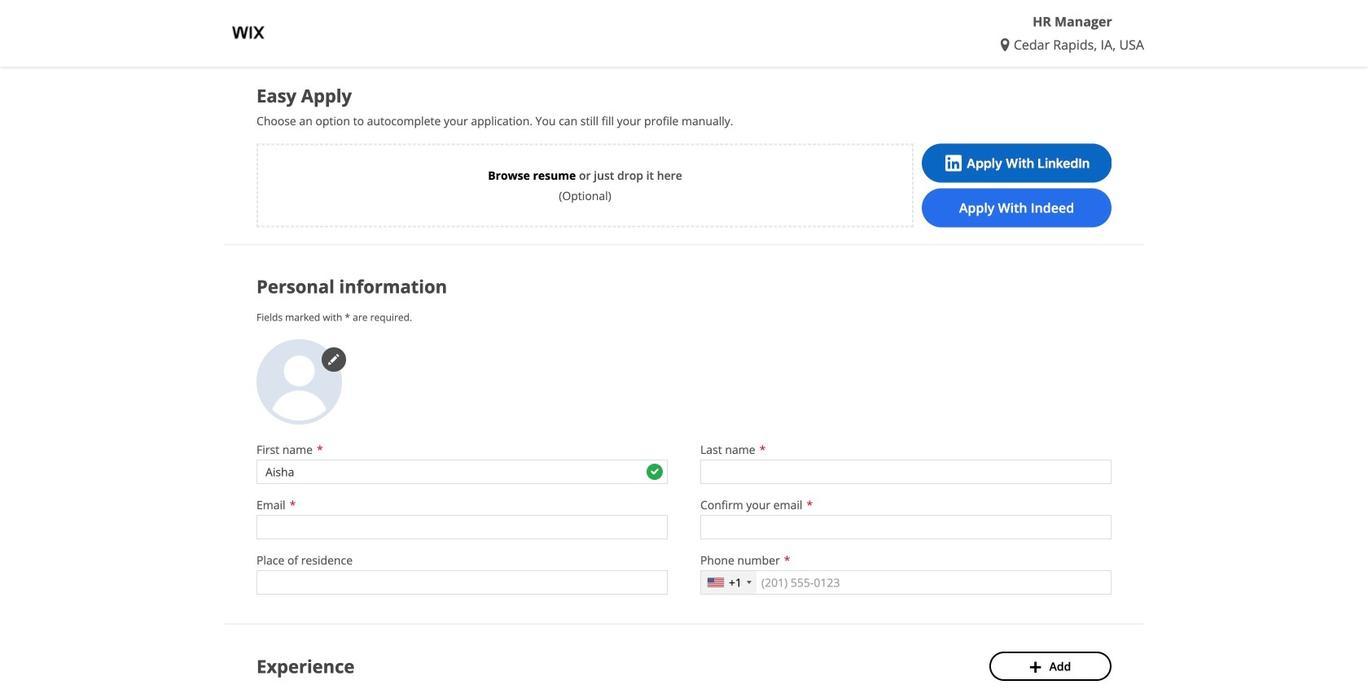Task type: describe. For each thing, give the bounding box(es) containing it.
wix logo image
[[224, 8, 273, 57]]



Task type: vqa. For each thing, say whether or not it's contained in the screenshot.
Location Icon
yes



Task type: locate. For each thing, give the bounding box(es) containing it.
location image
[[1001, 38, 1014, 51]]



